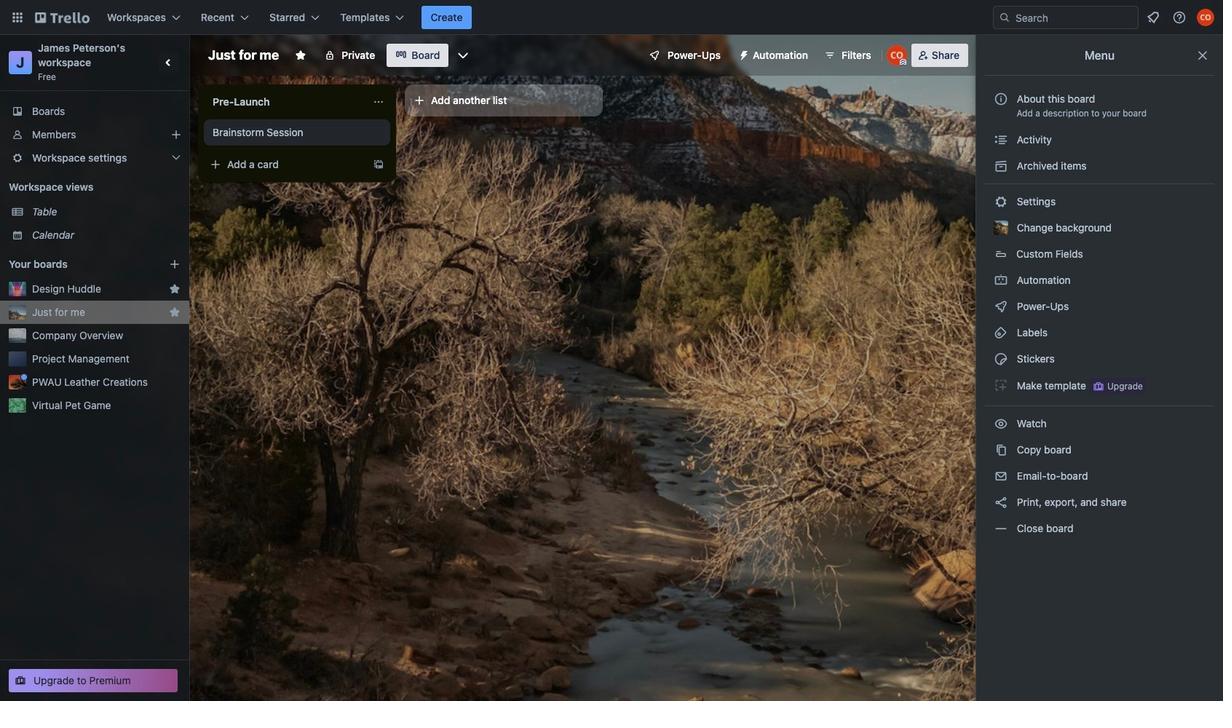 Task type: vqa. For each thing, say whether or not it's contained in the screenshot.
SEARCH field
yes



Task type: describe. For each thing, give the bounding box(es) containing it.
1 starred icon image from the top
[[169, 283, 181, 295]]

5 sm image from the top
[[994, 469, 1008, 483]]

7 sm image from the top
[[994, 521, 1008, 536]]

Search field
[[1011, 7, 1138, 28]]

christina overa (christinaovera) image
[[1197, 9, 1214, 26]]

4 sm image from the top
[[994, 325, 1008, 340]]

create from template… image
[[373, 159, 384, 170]]

christina overa (christinaovera) image
[[887, 45, 907, 66]]

open information menu image
[[1172, 10, 1187, 25]]

6 sm image from the top
[[994, 495, 1008, 510]]



Task type: locate. For each thing, give the bounding box(es) containing it.
customize views image
[[456, 48, 471, 63]]

primary element
[[0, 0, 1223, 35]]

1 vertical spatial starred icon image
[[169, 307, 181, 318]]

back to home image
[[35, 6, 90, 29]]

None text field
[[204, 90, 367, 114]]

workspace navigation collapse icon image
[[159, 52, 179, 73]]

0 vertical spatial starred icon image
[[169, 283, 181, 295]]

Board name text field
[[201, 44, 286, 67]]

sm image
[[994, 133, 1008, 147], [994, 194, 1008, 209], [994, 273, 1008, 288], [994, 325, 1008, 340], [994, 469, 1008, 483], [994, 495, 1008, 510], [994, 521, 1008, 536]]

2 starred icon image from the top
[[169, 307, 181, 318]]

1 sm image from the top
[[994, 133, 1008, 147]]

3 sm image from the top
[[994, 273, 1008, 288]]

add board image
[[169, 258, 181, 270]]

2 sm image from the top
[[994, 194, 1008, 209]]

your boards with 6 items element
[[9, 256, 147, 273]]

this member is an admin of this board. image
[[900, 59, 906, 66]]

search image
[[999, 12, 1011, 23]]

0 notifications image
[[1145, 9, 1162, 26]]

starred icon image
[[169, 283, 181, 295], [169, 307, 181, 318]]

sm image
[[732, 44, 753, 64], [994, 159, 1008, 173], [994, 299, 1008, 314], [994, 352, 1008, 366], [994, 378, 1008, 392], [994, 416, 1008, 431], [994, 443, 1008, 457]]

star or unstar board image
[[295, 50, 307, 61]]



